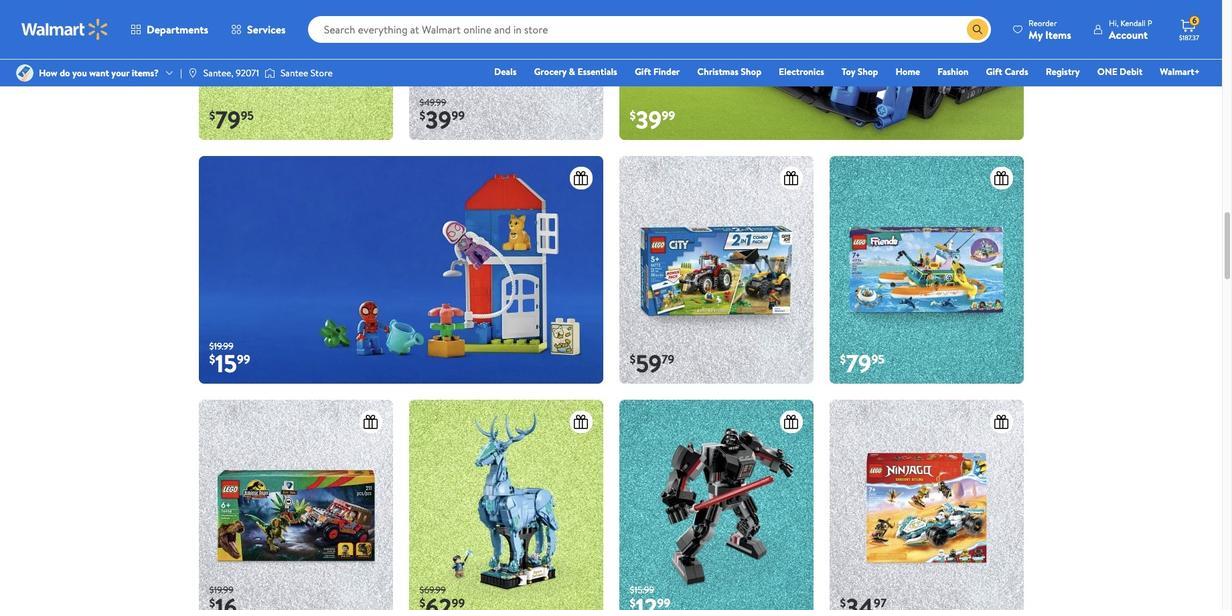 Task type: vqa. For each thing, say whether or not it's contained in the screenshot.
Tech-
no



Task type: locate. For each thing, give the bounding box(es) containing it.
0 horizontal spatial 95
[[241, 107, 254, 124]]

$19.99 $ 15 99
[[209, 339, 250, 381]]

2 $19.99 from the top
[[209, 583, 234, 597]]

1 horizontal spatial 99
[[452, 107, 465, 124]]

0 horizontal spatial 79
[[215, 103, 241, 137]]

1 horizontal spatial $ 79 95
[[840, 347, 885, 381]]

95
[[241, 107, 254, 124], [872, 351, 885, 368]]

santee,
[[204, 66, 234, 80]]

lego harry potter expecto patronum 76414 collectible 2 in 1 building set, build and display patronus set for teens and fans of the wizarding world, harry potter christmas gift idea image
[[409, 400, 603, 610]]

how
[[39, 66, 57, 80]]

0 vertical spatial $ 79 95
[[209, 103, 254, 137]]

1 horizontal spatial 79
[[662, 351, 675, 368]]

1 shop from the left
[[741, 65, 762, 78]]

$ inside $49.99 $ 39 99
[[420, 107, 426, 124]]

hi,
[[1109, 17, 1119, 28]]

0 vertical spatial 95
[[241, 107, 254, 124]]

my
[[1029, 27, 1043, 42]]

1 horizontal spatial 39
[[636, 103, 662, 137]]

2 horizontal spatial 99
[[662, 107, 675, 124]]

gift cards link
[[980, 64, 1035, 79]]

 image right | on the left of page
[[187, 68, 198, 78]]

2 horizontal spatial 79
[[846, 347, 872, 381]]

1 horizontal spatial gift
[[986, 65, 1003, 78]]

$ 79 95
[[209, 103, 254, 137], [840, 347, 885, 381]]

$ inside $ 39 99
[[630, 107, 636, 124]]

99 for 39
[[452, 107, 465, 124]]

$ inside $19.99 $ 15 99
[[209, 351, 215, 368]]

home link
[[890, 64, 927, 79]]

store
[[311, 66, 333, 80]]

your
[[111, 66, 130, 80]]

shop
[[741, 65, 762, 78], [858, 65, 879, 78]]

walmart image
[[21, 19, 109, 40]]

 image
[[265, 66, 275, 80], [187, 68, 198, 78]]

gift
[[635, 65, 651, 78], [986, 65, 1003, 78]]

1 horizontal spatial shop
[[858, 65, 879, 78]]

 image right "92071"
[[265, 66, 275, 80]]

1 vertical spatial 95
[[872, 351, 885, 368]]

lego duplo marvel spider-man's house 10995, with spidey, ghost-spider and bootsie the cat minifigures, spidey and his amazing friends super hero christmas gift idea for toddlers, boys, and girls image
[[199, 156, 603, 384]]

 image
[[16, 64, 33, 82]]

you
[[72, 66, 87, 80]]

$187.37
[[1180, 33, 1200, 42]]

lego friends sea rescue boat 41734 building toy set for boys & girls ages 7+ who love the sea, includes 4 mini-dolls, a submarine, baby dolphin and toy accessories for ocean life role play image
[[830, 156, 1024, 384]]

shop for christmas shop
[[741, 65, 762, 78]]

79 inside $ 59 79
[[662, 351, 675, 368]]

items
[[1046, 27, 1072, 42]]

christmas shop link
[[692, 64, 768, 79]]

1 horizontal spatial 95
[[872, 351, 885, 368]]

$ 79 95 for 'lego friends sea rescue boat 41734 building toy set for boys & girls ages 7+ who love the sea, includes 4 mini-dolls, a submarine, baby dolphin and toy accessories for ocean life role play' "image"
[[840, 347, 885, 381]]

$
[[209, 107, 215, 124], [420, 107, 426, 124], [630, 107, 636, 124], [209, 351, 215, 368], [630, 351, 636, 368], [840, 351, 846, 368]]

debit
[[1120, 65, 1143, 78]]

99 inside $19.99 $ 15 99
[[237, 351, 250, 368]]

departments button
[[119, 13, 220, 46]]

0 horizontal spatial shop
[[741, 65, 762, 78]]

shop right christmas
[[741, 65, 762, 78]]

$19.99 inside $19.99 link
[[209, 583, 234, 597]]

gift cards
[[986, 65, 1029, 78]]

how do you want your items?
[[39, 66, 159, 80]]

lego ninjago zane's dragon power spinjitzu race car 71791 building toy set, features a ninja car, 2 hover flyers, dragon and 4 minifigures, christmas gift idea for 7 year old boys and girls image
[[830, 400, 1024, 610]]

0 horizontal spatial 39
[[426, 103, 452, 137]]

1 gift from the left
[[635, 65, 651, 78]]

79 for 'lego friends sea rescue boat 41734 building toy set for boys & girls ages 7+ who love the sea, includes 4 mini-dolls, a submarine, baby dolphin and toy accessories for ocean life role play' "image"
[[846, 347, 872, 381]]

shop right toy
[[858, 65, 879, 78]]

$ 59 79
[[630, 347, 675, 381]]

0 horizontal spatial 99
[[237, 351, 250, 368]]

2 gift from the left
[[986, 65, 1003, 78]]

registry
[[1046, 65, 1080, 78]]

hi, kendall p account
[[1109, 17, 1153, 42]]

lego star wars spider tank 75361, building toy mech from the mandalorian season 3, includes the mandalorian with darksaber, bo-katan, and grogu 'baby yoda' minifigures, gift idea for kids ages 9+ image
[[409, 0, 603, 140]]

reorder
[[1029, 17, 1057, 28]]

$19.99
[[209, 339, 234, 353], [209, 583, 234, 597]]

gift for gift cards
[[986, 65, 1003, 78]]

0 horizontal spatial $ 79 95
[[209, 103, 254, 137]]

1 vertical spatial $ 79 95
[[840, 347, 885, 381]]

do
[[60, 66, 70, 80]]

search icon image
[[973, 24, 983, 35]]

lego jurassic park dilophosaurus ambush 76958 building toy set for jurassic park 30th anniversary, dinosaur toy with dino figure and jeep car toy; gift idea for grandchildren and kids ages 6 and up image
[[199, 400, 393, 610]]

0 horizontal spatial gift
[[635, 65, 651, 78]]

95 for 'lego friends sea rescue boat 41734 building toy set for boys & girls ages 7+ who love the sea, includes 4 mini-dolls, a submarine, baby dolphin and toy accessories for ocean life role play' "image"
[[872, 351, 885, 368]]

1 vertical spatial $19.99
[[209, 583, 234, 597]]

fashion
[[938, 65, 969, 78]]

1 39 from the left
[[426, 103, 452, 137]]

99 inside $49.99 $ 39 99
[[452, 107, 465, 124]]

$19.99 inside $19.99 $ 15 99
[[209, 339, 234, 353]]

one debit link
[[1092, 64, 1149, 79]]

gift left cards
[[986, 65, 1003, 78]]

6
[[1193, 15, 1197, 26]]

kendall
[[1121, 17, 1146, 28]]

$ inside $ 59 79
[[630, 351, 636, 368]]

39
[[426, 103, 452, 137], [636, 103, 662, 137]]

registry link
[[1040, 64, 1086, 79]]

99 inside $ 39 99
[[662, 107, 675, 124]]

cards
[[1005, 65, 1029, 78]]

1 horizontal spatial  image
[[265, 66, 275, 80]]

home
[[896, 65, 921, 78]]

$49.99
[[420, 96, 447, 109]]

electronics
[[779, 65, 825, 78]]

39 inside $49.99 $ 39 99
[[426, 103, 452, 137]]

 image for santee, 92071
[[187, 68, 198, 78]]

$19.99 for $19.99 $ 15 99
[[209, 339, 234, 353]]

0 horizontal spatial  image
[[187, 68, 198, 78]]

0 vertical spatial $19.99
[[209, 339, 234, 353]]

santee
[[281, 66, 308, 80]]

toy
[[842, 65, 856, 78]]

1 $19.99 from the top
[[209, 339, 234, 353]]

99
[[452, 107, 465, 124], [662, 107, 675, 124], [237, 351, 250, 368]]

lego star wars darth vader mech 75368 buildable action figure featuring a lightsaber and a cockpit that opens, this collectible star wars toy, christmas stocking stuffer for kids ages 6 and up image
[[619, 400, 814, 610]]

2 shop from the left
[[858, 65, 879, 78]]

79
[[215, 103, 241, 137], [846, 347, 872, 381], [662, 351, 675, 368]]

deals
[[494, 65, 517, 78]]

$15.99 link
[[619, 400, 814, 610]]

92071
[[236, 66, 259, 80]]

gift left the finder
[[635, 65, 651, 78]]



Task type: describe. For each thing, give the bounding box(es) containing it.
6 $187.37
[[1180, 15, 1200, 42]]

Search search field
[[308, 16, 991, 43]]

$15.99
[[630, 583, 655, 597]]

finder
[[654, 65, 680, 78]]

$ 79 95 for lego jurassic world brachiosaurus discovery 76960 jurassic park 30th anniversary dinosaur toy, featuring a large dinosaur figure and brick built jeep wrangler car toy, fun gift idea for kids ages 9+ "image"
[[209, 103, 254, 137]]

$69.99
[[420, 583, 446, 597]]

reorder my items
[[1029, 17, 1072, 42]]

&
[[569, 65, 575, 78]]

grocery
[[534, 65, 567, 78]]

items?
[[132, 66, 159, 80]]

$19.99 for $19.99
[[209, 583, 234, 597]]

fashion link
[[932, 64, 975, 79]]

lego jurassic world brachiosaurus discovery 76960 jurassic park 30th anniversary dinosaur toy, featuring a large dinosaur figure and brick built jeep wrangler car toy, fun gift idea for kids ages 9+ image
[[199, 0, 393, 140]]

services
[[247, 22, 286, 37]]

toy shop
[[842, 65, 879, 78]]

want
[[89, 66, 109, 80]]

Walmart Site-Wide search field
[[308, 16, 991, 43]]

toy shop link
[[836, 64, 885, 79]]

$19.99 link
[[199, 400, 393, 610]]

christmas shop
[[698, 65, 762, 78]]

$ for lego city big wheel gift set 66772, 2 in 1 tractor and construction digger building toy plus farm garden & scarecrow bonus pack, great  christmas for boys girls ages 5 up image
[[630, 351, 636, 368]]

95 for lego jurassic world brachiosaurus discovery 76960 jurassic park 30th anniversary dinosaur toy, featuring a large dinosaur figure and brick built jeep wrangler car toy, fun gift idea for kids ages 9+ "image"
[[241, 107, 254, 124]]

account
[[1109, 27, 1148, 42]]

electronics link
[[773, 64, 831, 79]]

santee, 92071
[[204, 66, 259, 80]]

grocery & essentials
[[534, 65, 618, 78]]

one
[[1098, 65, 1118, 78]]

gift finder link
[[629, 64, 686, 79]]

99 for 15
[[237, 351, 250, 368]]

|
[[180, 66, 182, 80]]

$ 39 99
[[630, 103, 675, 137]]

$ for lego jurassic world brachiosaurus discovery 76960 jurassic park 30th anniversary dinosaur toy, featuring a large dinosaur figure and brick built jeep wrangler car toy, fun gift idea for kids ages 9+ "image"
[[209, 107, 215, 124]]

 image for santee store
[[265, 66, 275, 80]]

15
[[215, 347, 237, 381]]

$ for 'lego friends sea rescue boat 41734 building toy set for boys & girls ages 7+ who love the sea, includes 4 mini-dolls, a submarine, baby dolphin and toy accessories for ocean life role play' "image"
[[840, 351, 846, 368]]

p
[[1148, 17, 1153, 28]]

shop for toy shop
[[858, 65, 879, 78]]

departments
[[147, 22, 208, 37]]

$ for lego technic nascar next gen chevrolet camaro zl1 building set 42153 - authentically designed collectible race car model toy vehicle kit, educational holiday toys for boys, girls, and teens ages 9+ image
[[630, 107, 636, 124]]

deals link
[[488, 64, 523, 79]]

gift finder
[[635, 65, 680, 78]]

grocery & essentials link
[[528, 64, 624, 79]]

59
[[636, 347, 662, 381]]

one debit
[[1098, 65, 1143, 78]]

lego city big wheel gift set 66772, 2 in 1 tractor and construction digger building toy plus farm garden & scarecrow bonus pack, great  christmas for boys girls ages 5 up image
[[619, 156, 814, 384]]

santee store
[[281, 66, 333, 80]]

79 for lego jurassic world brachiosaurus discovery 76960 jurassic park 30th anniversary dinosaur toy, featuring a large dinosaur figure and brick built jeep wrangler car toy, fun gift idea for kids ages 9+ "image"
[[215, 103, 241, 137]]

gift for gift finder
[[635, 65, 651, 78]]

lego technic nascar next gen chevrolet camaro zl1 building set 42153 - authentically designed collectible race car model toy vehicle kit, educational holiday toys for boys, girls, and teens ages 9+ image
[[619, 0, 1024, 140]]

essentials
[[578, 65, 618, 78]]

2 39 from the left
[[636, 103, 662, 137]]

$49.99 $ 39 99
[[420, 96, 465, 137]]

services button
[[220, 13, 297, 46]]

christmas
[[698, 65, 739, 78]]

$69.99 link
[[409, 400, 603, 610]]

walmart+
[[1160, 65, 1200, 78]]

walmart+ link
[[1154, 64, 1206, 79]]



